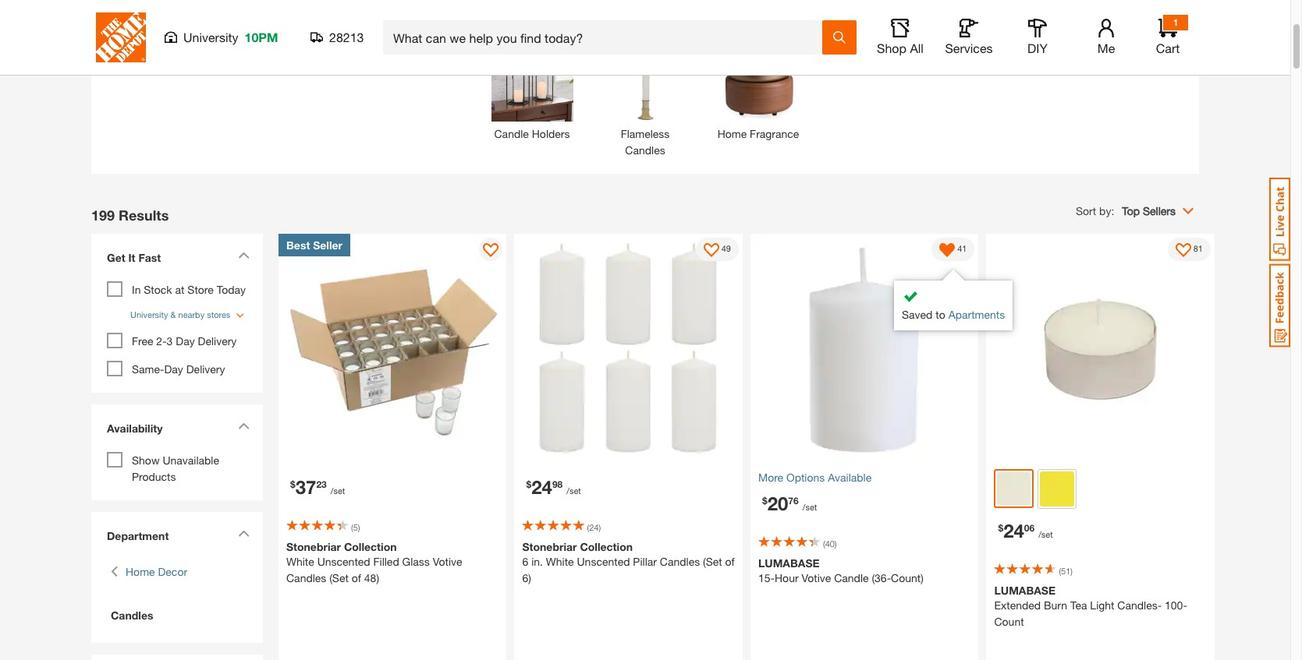 Task type: vqa. For each thing, say whether or not it's contained in the screenshot.
second 18
no



Task type: describe. For each thing, give the bounding box(es) containing it.
get it fast link
[[99, 241, 255, 277]]

white image
[[997, 473, 1031, 506]]

extended
[[994, 599, 1041, 612]]

) for ( 40 )
[[835, 539, 837, 549]]

white inside stonebriar collection white unscented filled glass votive candles (set of 48)
[[286, 556, 314, 569]]

me button
[[1081, 19, 1131, 56]]

10pm
[[245, 30, 278, 44]]

extended burn tea light candles- 100-count image
[[987, 234, 1215, 462]]

15-
[[758, 572, 775, 585]]

candles down back caret image
[[111, 609, 153, 623]]

saved
[[902, 308, 933, 321]]

home fragrance link
[[717, 39, 799, 142]]

( 40 )
[[823, 539, 837, 549]]

$ for $ 24 06 /set
[[998, 522, 1003, 534]]

sort by: top sellers
[[1076, 204, 1176, 217]]

show unavailable products link
[[132, 454, 219, 484]]

votive inside lumabase 15-hour votive candle (36-count)
[[802, 572, 831, 585]]

hour
[[775, 572, 799, 585]]

0 horizontal spatial candle
[[494, 127, 529, 140]]

availability
[[107, 422, 163, 435]]

( 5 )
[[351, 523, 360, 533]]

candle inside lumabase 15-hour votive candle (36-count)
[[834, 572, 869, 585]]

display image for (
[[1176, 243, 1191, 259]]

sort
[[1076, 204, 1096, 217]]

department link
[[99, 520, 255, 552]]

(36-
[[872, 572, 891, 585]]

by:
[[1099, 204, 1114, 217]]

&
[[171, 309, 176, 320]]

the home depot logo image
[[96, 12, 146, 62]]

light
[[1090, 599, 1115, 612]]

display image for 6 in. white unscented pillar candles (set of 6)
[[704, 243, 719, 259]]

holders
[[532, 127, 570, 140]]

candles inside stonebriar collection white unscented filled glass votive candles (set of 48)
[[286, 572, 326, 585]]

nearby
[[178, 309, 205, 320]]

( for 40
[[823, 539, 825, 549]]

results
[[119, 206, 169, 224]]

41
[[958, 244, 967, 254]]

15-hour votive candle (36-count) image
[[751, 234, 979, 462]]

diy button
[[1013, 19, 1063, 56]]

5
[[353, 523, 358, 533]]

3
[[167, 335, 173, 348]]

caret icon image for department
[[238, 531, 250, 538]]

2-
[[156, 335, 167, 348]]

0 vertical spatial delivery
[[198, 335, 237, 348]]

best seller
[[286, 238, 343, 252]]

saved to apartments
[[902, 308, 1005, 321]]

76
[[788, 495, 799, 507]]

lumabase for 24
[[994, 584, 1056, 597]]

seller
[[313, 238, 343, 252]]

white unscented filled glass votive candles (set of 48) image
[[279, 234, 507, 462]]

$ 20 76 /set
[[762, 493, 817, 515]]

university 10pm
[[183, 30, 278, 44]]

home fragrance
[[718, 127, 799, 140]]

same-day delivery
[[132, 363, 225, 376]]

1 vertical spatial day
[[164, 363, 183, 376]]

lumabase 15-hour votive candle (36-count)
[[758, 557, 924, 585]]

products
[[132, 470, 176, 484]]

stock
[[144, 283, 172, 296]]

feedback link image
[[1269, 264, 1291, 348]]

services button
[[944, 19, 994, 56]]

all
[[910, 41, 924, 55]]

availability link
[[99, 413, 255, 449]]

) for ( 5 )
[[358, 523, 360, 533]]

20
[[767, 493, 788, 515]]

caret icon image for get it fast
[[238, 252, 250, 259]]

decor
[[158, 566, 187, 579]]

services
[[945, 41, 993, 55]]

get
[[107, 251, 125, 264]]

( for 51
[[1059, 566, 1061, 576]]

live chat image
[[1269, 178, 1291, 261]]

candles-
[[1118, 599, 1162, 612]]

free 2-3 day delivery
[[132, 335, 237, 348]]

199 results
[[91, 206, 169, 224]]

in.
[[531, 556, 543, 569]]

candles inside stonebriar collection 6 in. white unscented pillar candles (set of 6)
[[660, 556, 700, 569]]

university for university 10pm
[[183, 30, 238, 44]]

candle holders
[[494, 127, 570, 140]]

( 24 )
[[587, 523, 601, 533]]

1 vertical spatial delivery
[[186, 363, 225, 376]]

at
[[175, 283, 184, 296]]

same-
[[132, 363, 164, 376]]

/set for $ 24 98 /set
[[567, 486, 581, 496]]

1
[[1173, 16, 1178, 28]]

28213
[[329, 30, 364, 44]]

free
[[132, 335, 153, 348]]

(set for 24
[[703, 556, 722, 569]]

stonebriar collection white unscented filled glass votive candles (set of 48)
[[286, 541, 462, 585]]

home fragrance image
[[717, 39, 799, 121]]

$ 37 23 /set
[[290, 477, 345, 499]]

pillar
[[633, 556, 657, 569]]

more
[[758, 471, 783, 485]]

) for ( 24 )
[[599, 523, 601, 533]]

40
[[825, 539, 835, 549]]

store
[[188, 283, 214, 296]]

count)
[[891, 572, 924, 585]]

199
[[91, 206, 115, 224]]

( 51 )
[[1059, 566, 1073, 576]]

available
[[828, 471, 872, 485]]

of for 37
[[352, 572, 361, 585]]

university for university & nearby stores
[[130, 309, 168, 320]]

home for home decor
[[126, 566, 155, 579]]

lumabase extended burn tea light candles- 100- count
[[994, 584, 1187, 628]]

white inside stonebriar collection 6 in. white unscented pillar candles (set of 6)
[[546, 556, 574, 569]]

/set for $ 20 76 /set
[[803, 502, 817, 513]]

same-day delivery link
[[132, 363, 225, 376]]



Task type: locate. For each thing, give the bounding box(es) containing it.
49
[[722, 244, 731, 254]]

home right back caret image
[[126, 566, 155, 579]]

6 in. white unscented pillar candles (set of 6) image
[[515, 234, 743, 462]]

stonebriar inside stonebriar collection white unscented filled glass votive candles (set of 48)
[[286, 541, 341, 554]]

caret icon image for availability
[[238, 423, 250, 430]]

0 horizontal spatial home
[[126, 566, 155, 579]]

lumabase up hour
[[758, 557, 820, 570]]

green check image
[[902, 289, 920, 307]]

0 vertical spatial day
[[176, 335, 195, 348]]

( up burn
[[1059, 566, 1061, 576]]

candle left (36-
[[834, 572, 869, 585]]

0 vertical spatial caret icon image
[[238, 252, 250, 259]]

it
[[128, 251, 135, 264]]

( up stonebriar collection 6 in. white unscented pillar candles (set of 6)
[[587, 523, 589, 533]]

0 vertical spatial of
[[725, 556, 735, 569]]

flameless candles link
[[604, 39, 686, 158]]

$ down more
[[762, 495, 767, 507]]

1 stonebriar from the left
[[286, 541, 341, 554]]

selected image
[[940, 243, 955, 259]]

white right in.
[[546, 556, 574, 569]]

1 horizontal spatial collection
[[580, 541, 633, 554]]

best
[[286, 238, 310, 252]]

lumabase inside 'lumabase extended burn tea light candles- 100- count'
[[994, 584, 1056, 597]]

1 vertical spatial candle
[[834, 572, 869, 585]]

24 for $ 24 98 /set
[[531, 477, 552, 499]]

$ left 06
[[998, 522, 1003, 534]]

24 up stonebriar collection 6 in. white unscented pillar candles (set of 6)
[[589, 523, 599, 533]]

2 horizontal spatial 24
[[1003, 520, 1024, 542]]

stores
[[207, 309, 230, 320]]

caret icon image
[[238, 252, 250, 259], [238, 423, 250, 430], [238, 531, 250, 538]]

caret icon image inside get it fast link
[[238, 252, 250, 259]]

candles
[[625, 143, 665, 156], [660, 556, 700, 569], [286, 572, 326, 585], [111, 609, 153, 623]]

2 unscented from the left
[[577, 556, 630, 569]]

(set for 37
[[329, 572, 349, 585]]

6)
[[522, 572, 531, 585]]

$ 24 98 /set
[[526, 477, 581, 499]]

candles link
[[107, 608, 247, 624]]

/set right "76"
[[803, 502, 817, 513]]

in stock at store today
[[132, 283, 246, 296]]

flameless
[[621, 127, 670, 140]]

0 vertical spatial home
[[718, 127, 747, 140]]

) for ( 51 )
[[1071, 566, 1073, 576]]

collection up filled
[[344, 541, 397, 554]]

( for 24
[[587, 523, 589, 533]]

6
[[522, 556, 528, 569]]

(set
[[703, 556, 722, 569], [329, 572, 349, 585]]

1 horizontal spatial lumabase
[[994, 584, 1056, 597]]

cart
[[1156, 41, 1180, 55]]

university left &
[[130, 309, 168, 320]]

$ for $ 24 98 /set
[[526, 479, 531, 491]]

votive right hour
[[802, 572, 831, 585]]

department
[[107, 530, 169, 543]]

$ inside $ 24 98 /set
[[526, 479, 531, 491]]

/set inside $ 24 06 /set
[[1039, 529, 1053, 540]]

stonebriar down $ 37 23 /set
[[286, 541, 341, 554]]

home inside home decor link
[[126, 566, 155, 579]]

votive right the glass
[[433, 556, 462, 569]]

0 vertical spatial university
[[183, 30, 238, 44]]

candles right pillar
[[660, 556, 700, 569]]

stonebriar for 37
[[286, 541, 341, 554]]

university
[[183, 30, 238, 44], [130, 309, 168, 320]]

3 display image from the left
[[1176, 243, 1191, 259]]

0 horizontal spatial collection
[[344, 541, 397, 554]]

top
[[1122, 204, 1140, 217]]

burn
[[1044, 599, 1067, 612]]

candles inside flameless candles
[[625, 143, 665, 156]]

81
[[1194, 244, 1203, 254]]

lumabase
[[758, 557, 820, 570], [994, 584, 1056, 597]]

filled
[[373, 556, 399, 569]]

collection
[[344, 541, 397, 554], [580, 541, 633, 554]]

university left 10pm
[[183, 30, 238, 44]]

(set right pillar
[[703, 556, 722, 569]]

collection down '( 24 )'
[[580, 541, 633, 554]]

51
[[1061, 566, 1071, 576]]

0 horizontal spatial display image
[[483, 243, 499, 259]]

1 horizontal spatial votive
[[802, 572, 831, 585]]

diy
[[1028, 41, 1048, 55]]

day down 3
[[164, 363, 183, 376]]

1 display image from the left
[[483, 243, 499, 259]]

count
[[994, 615, 1024, 628]]

more options available
[[758, 471, 872, 485]]

)
[[358, 523, 360, 533], [599, 523, 601, 533], [835, 539, 837, 549], [1071, 566, 1073, 576]]

home inside home fragrance link
[[718, 127, 747, 140]]

$ left 23
[[290, 479, 295, 491]]

2 stonebriar from the left
[[522, 541, 577, 554]]

cart 1
[[1156, 16, 1180, 55]]

2 display image from the left
[[704, 243, 719, 259]]

1 vertical spatial home
[[126, 566, 155, 579]]

1 horizontal spatial unscented
[[577, 556, 630, 569]]

shop
[[877, 41, 907, 55]]

tea
[[1070, 599, 1087, 612]]

$ for $ 37 23 /set
[[290, 479, 295, 491]]

of inside stonebriar collection 6 in. white unscented pillar candles (set of 6)
[[725, 556, 735, 569]]

24 up in.
[[531, 477, 552, 499]]

48)
[[364, 572, 379, 585]]

) up stonebriar collection white unscented filled glass votive candles (set of 48)
[[358, 523, 360, 533]]

0 horizontal spatial unscented
[[317, 556, 370, 569]]

me
[[1098, 41, 1115, 55]]

glass
[[402, 556, 430, 569]]

/set inside $ 20 76 /set
[[803, 502, 817, 513]]

lumabase for 20
[[758, 557, 820, 570]]

1 vertical spatial university
[[130, 309, 168, 320]]

day
[[176, 335, 195, 348], [164, 363, 183, 376]]

0 horizontal spatial lumabase
[[758, 557, 820, 570]]

of inside stonebriar collection white unscented filled glass votive candles (set of 48)
[[352, 572, 361, 585]]

display image
[[483, 243, 499, 259], [704, 243, 719, 259], [1176, 243, 1191, 259]]

1 horizontal spatial stonebriar
[[522, 541, 577, 554]]

0 vertical spatial candle
[[494, 127, 529, 140]]

0 vertical spatial votive
[[433, 556, 462, 569]]

2 caret icon image from the top
[[238, 423, 250, 430]]

in
[[132, 283, 141, 296]]

/set right 06
[[1039, 529, 1053, 540]]

of
[[725, 556, 735, 569], [352, 572, 361, 585]]

back caret image
[[111, 564, 118, 581]]

display image inside 81 dropdown button
[[1176, 243, 1191, 259]]

stonebriar inside stonebriar collection 6 in. white unscented pillar candles (set of 6)
[[522, 541, 577, 554]]

(set inside stonebriar collection 6 in. white unscented pillar candles (set of 6)
[[703, 556, 722, 569]]

options
[[786, 471, 825, 485]]

to
[[936, 308, 945, 321]]

stonebriar for 24
[[522, 541, 577, 554]]

/set
[[331, 486, 345, 496], [567, 486, 581, 496], [803, 502, 817, 513], [1039, 529, 1053, 540]]

$ inside $ 24 06 /set
[[998, 522, 1003, 534]]

1 vertical spatial lumabase
[[994, 584, 1056, 597]]

/set for $ 24 06 /set
[[1039, 529, 1053, 540]]

(set left "48)"
[[329, 572, 349, 585]]

0 horizontal spatial of
[[352, 572, 361, 585]]

lumabase up extended
[[994, 584, 1056, 597]]

collection for 24
[[580, 541, 633, 554]]

university & nearby stores
[[130, 309, 230, 320]]

2 collection from the left
[[580, 541, 633, 554]]

) up tea at the bottom
[[1071, 566, 1073, 576]]

24 for $ 24 06 /set
[[1003, 520, 1024, 542]]

1 horizontal spatial white
[[546, 556, 574, 569]]

2 horizontal spatial display image
[[1176, 243, 1191, 259]]

home left fragrance
[[718, 127, 747, 140]]

24 down white icon on the bottom of page
[[1003, 520, 1024, 542]]

delivery
[[198, 335, 237, 348], [186, 363, 225, 376]]

2 vertical spatial caret icon image
[[238, 531, 250, 538]]

fragrance
[[750, 127, 799, 140]]

white down the 37
[[286, 556, 314, 569]]

/set inside $ 24 98 /set
[[567, 486, 581, 496]]

) up stonebriar collection 6 in. white unscented pillar candles (set of 6)
[[599, 523, 601, 533]]

0 horizontal spatial white
[[286, 556, 314, 569]]

candles down flameless
[[625, 143, 665, 156]]

unscented down '( 24 )'
[[577, 556, 630, 569]]

What can we help you find today? search field
[[393, 21, 822, 54]]

49 button
[[696, 238, 739, 261]]

get it fast
[[107, 251, 161, 264]]

candles left "48)"
[[286, 572, 326, 585]]

0 horizontal spatial (set
[[329, 572, 349, 585]]

collection inside stonebriar collection white unscented filled glass votive candles (set of 48)
[[344, 541, 397, 554]]

( for 5
[[351, 523, 353, 533]]

unscented inside stonebriar collection 6 in. white unscented pillar candles (set of 6)
[[577, 556, 630, 569]]

0 vertical spatial lumabase
[[758, 557, 820, 570]]

show unavailable products
[[132, 454, 219, 484]]

votive inside stonebriar collection white unscented filled glass votive candles (set of 48)
[[433, 556, 462, 569]]

1 horizontal spatial university
[[183, 30, 238, 44]]

1 horizontal spatial home
[[718, 127, 747, 140]]

1 horizontal spatial of
[[725, 556, 735, 569]]

collection inside stonebriar collection 6 in. white unscented pillar candles (set of 6)
[[580, 541, 633, 554]]

23
[[316, 479, 327, 491]]

stonebriar collection 6 in. white unscented pillar candles (set of 6)
[[522, 541, 735, 585]]

/set right 98
[[567, 486, 581, 496]]

candle holders image
[[491, 39, 573, 121]]

caret icon image inside department link
[[238, 531, 250, 538]]

) up lumabase 15-hour votive candle (36-count)
[[835, 539, 837, 549]]

sellers
[[1143, 204, 1176, 217]]

home
[[718, 127, 747, 140], [126, 566, 155, 579]]

flameless candles
[[621, 127, 670, 156]]

$ inside $ 20 76 /set
[[762, 495, 767, 507]]

/set right 23
[[331, 486, 345, 496]]

1 vertical spatial of
[[352, 572, 361, 585]]

home for home fragrance
[[718, 127, 747, 140]]

37
[[295, 477, 316, 499]]

28213 button
[[311, 30, 364, 45]]

/set inside $ 37 23 /set
[[331, 486, 345, 496]]

stonebriar up in.
[[522, 541, 577, 554]]

display image inside 49 dropdown button
[[704, 243, 719, 259]]

$ for $ 20 76 /set
[[762, 495, 767, 507]]

1 collection from the left
[[344, 541, 397, 554]]

0 horizontal spatial university
[[130, 309, 168, 320]]

$
[[290, 479, 295, 491], [526, 479, 531, 491], [762, 495, 767, 507], [998, 522, 1003, 534]]

white
[[286, 556, 314, 569], [546, 556, 574, 569]]

1 vertical spatial (set
[[329, 572, 349, 585]]

1 horizontal spatial (set
[[703, 556, 722, 569]]

2 white from the left
[[546, 556, 574, 569]]

1 white from the left
[[286, 556, 314, 569]]

today
[[217, 283, 246, 296]]

41 button
[[932, 238, 975, 261]]

( up stonebriar collection white unscented filled glass votive candles (set of 48)
[[351, 523, 353, 533]]

0 horizontal spatial stonebriar
[[286, 541, 341, 554]]

show
[[132, 454, 160, 467]]

of for 24
[[725, 556, 735, 569]]

1 unscented from the left
[[317, 556, 370, 569]]

caret icon image inside availability link
[[238, 423, 250, 430]]

home decor link
[[126, 564, 187, 581]]

1 horizontal spatial candle
[[834, 572, 869, 585]]

1 caret icon image from the top
[[238, 252, 250, 259]]

1 horizontal spatial 24
[[589, 523, 599, 533]]

1 vertical spatial caret icon image
[[238, 423, 250, 430]]

0 horizontal spatial votive
[[433, 556, 462, 569]]

/set for $ 37 23 /set
[[331, 486, 345, 496]]

81 button
[[1168, 238, 1211, 261]]

(set inside stonebriar collection white unscented filled glass votive candles (set of 48)
[[329, 572, 349, 585]]

lumabase inside lumabase 15-hour votive candle (36-count)
[[758, 557, 820, 570]]

0 horizontal spatial 24
[[531, 477, 552, 499]]

( up lumabase 15-hour votive candle (36-count)
[[823, 539, 825, 549]]

$ inside $ 37 23 /set
[[290, 479, 295, 491]]

3 caret icon image from the top
[[238, 531, 250, 538]]

yellow image
[[1040, 472, 1075, 507]]

unscented inside stonebriar collection white unscented filled glass votive candles (set of 48)
[[317, 556, 370, 569]]

flameless candles image
[[604, 39, 686, 121]]

24 for ( 24 )
[[589, 523, 599, 533]]

unscented
[[317, 556, 370, 569], [577, 556, 630, 569]]

unavailable
[[163, 454, 219, 467]]

candle left holders
[[494, 127, 529, 140]]

collection for 37
[[344, 541, 397, 554]]

day right 3
[[176, 335, 195, 348]]

votive
[[433, 556, 462, 569], [802, 572, 831, 585]]

1 vertical spatial votive
[[802, 572, 831, 585]]

delivery down the stores
[[198, 335, 237, 348]]

0 vertical spatial (set
[[703, 556, 722, 569]]

apartments link
[[948, 308, 1005, 321]]

home decor
[[126, 566, 187, 579]]

delivery down free 2-3 day delivery link
[[186, 363, 225, 376]]

$ left 98
[[526, 479, 531, 491]]

1 horizontal spatial display image
[[704, 243, 719, 259]]

unscented up "48)"
[[317, 556, 370, 569]]



